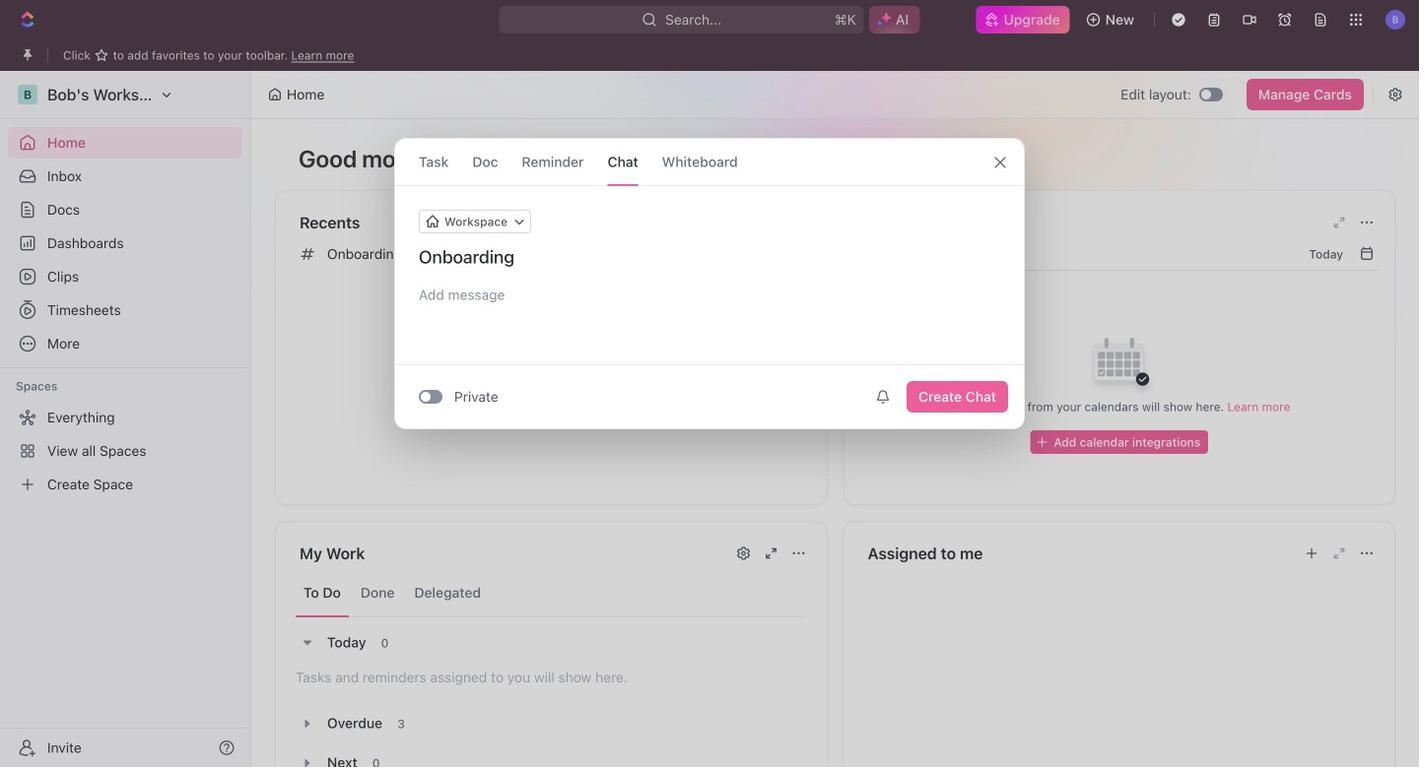 Task type: locate. For each thing, give the bounding box(es) containing it.
tree inside 'sidebar' navigation
[[8, 402, 243, 501]]

dialog
[[394, 138, 1025, 430]]

tab list
[[296, 570, 807, 618]]

tree
[[8, 402, 243, 501]]

sidebar navigation
[[0, 71, 251, 768]]

Name this Chat... field
[[395, 245, 1024, 269]]



Task type: vqa. For each thing, say whether or not it's contained in the screenshot.
Name this Chat... field
yes



